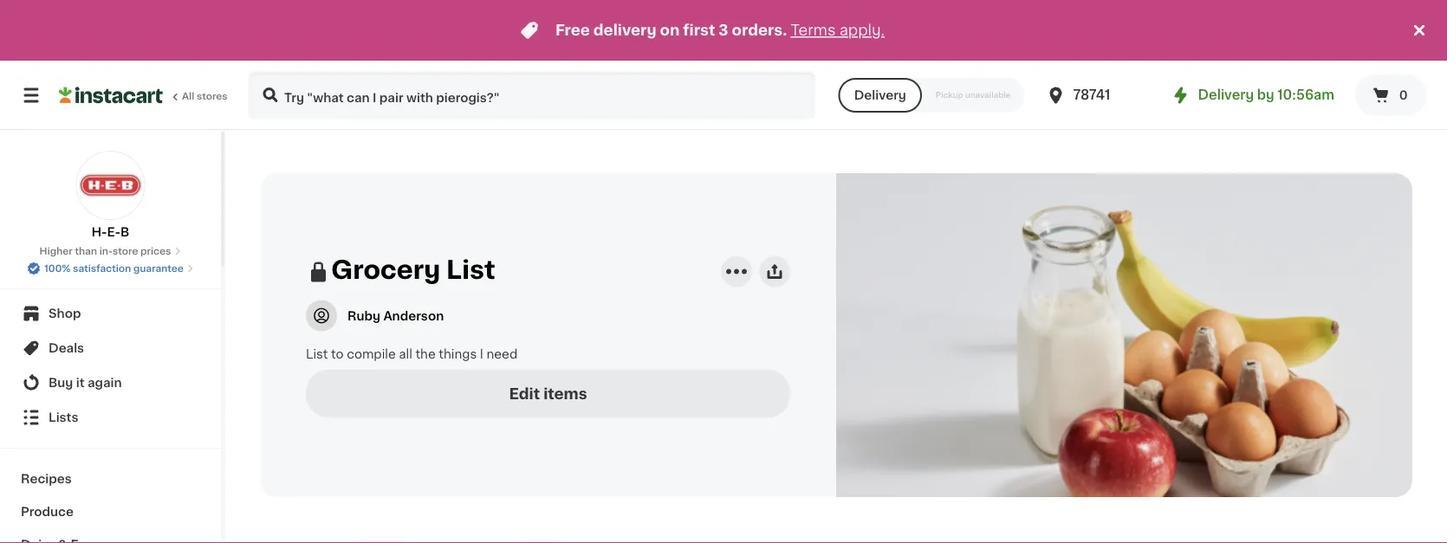 Task type: vqa. For each thing, say whether or not it's contained in the screenshot.
the rightmost an
no



Task type: describe. For each thing, give the bounding box(es) containing it.
1 product group from the left
[[274, 539, 418, 543]]

items
[[544, 387, 587, 401]]

delivery by 10:56am
[[1198, 89, 1335, 101]]

10:56am
[[1278, 89, 1335, 101]]

recipes link
[[10, 463, 211, 496]]

100%
[[44, 264, 71, 273]]

it
[[76, 377, 85, 389]]

delivery for delivery by 10:56am
[[1198, 89, 1254, 101]]

by
[[1257, 89, 1275, 101]]

edit
[[509, 387, 540, 401]]

anderson
[[383, 310, 444, 322]]

h-e-b
[[92, 226, 129, 238]]

b
[[120, 226, 129, 238]]

recipes
[[21, 473, 72, 485]]

lists
[[49, 412, 78, 424]]

terms
[[791, 23, 836, 38]]

things
[[439, 348, 477, 360]]

delivery by 10:56am link
[[1171, 85, 1335, 106]]

than
[[75, 247, 97, 256]]

terms apply. link
[[791, 23, 885, 38]]

free
[[556, 23, 590, 38]]

h-e-b link
[[76, 151, 145, 241]]

orders.
[[732, 23, 787, 38]]

all stores
[[182, 91, 228, 101]]

shop
[[49, 308, 81, 320]]

produce
[[21, 506, 74, 518]]

buy
[[49, 377, 73, 389]]

i
[[480, 348, 484, 360]]

compile
[[347, 348, 396, 360]]

78741
[[1074, 89, 1111, 101]]

produce link
[[10, 496, 211, 529]]

edit items button
[[306, 370, 790, 418]]

buy it again
[[49, 377, 122, 389]]

in-
[[99, 247, 113, 256]]

delivery for delivery
[[854, 89, 906, 101]]

3
[[719, 23, 729, 38]]

grocery list
[[331, 257, 495, 282]]

higher
[[39, 247, 73, 256]]

on
[[660, 23, 680, 38]]

satisfaction
[[73, 264, 131, 273]]

guarantee
[[133, 264, 184, 273]]

lists link
[[10, 400, 211, 435]]

78741 button
[[1046, 71, 1150, 120]]

first
[[683, 23, 715, 38]]

2 product group from the left
[[437, 539, 581, 543]]

100% satisfaction guarantee
[[44, 264, 184, 273]]

buy it again link
[[10, 366, 211, 400]]



Task type: locate. For each thing, give the bounding box(es) containing it.
h-
[[92, 226, 107, 238]]

service type group
[[839, 78, 1025, 113]]

free delivery on first 3 orders. terms apply.
[[556, 23, 885, 38]]

delivery button
[[839, 78, 922, 113]]

e-
[[107, 226, 120, 238]]

ruby
[[348, 310, 380, 322]]

delivery inside delivery by 10:56am link
[[1198, 89, 1254, 101]]

delivery down apply.
[[854, 89, 906, 101]]

delivery
[[594, 23, 657, 38]]

0 horizontal spatial product group
[[274, 539, 418, 543]]

deals link
[[10, 331, 211, 366]]

need
[[487, 348, 518, 360]]

list to compile all the things i need edit items
[[306, 348, 587, 401]]

list inside list to compile all the things i need edit items
[[306, 348, 328, 360]]

higher than in-store prices link
[[39, 244, 182, 258]]

to
[[331, 348, 344, 360]]

1 horizontal spatial delivery
[[1198, 89, 1254, 101]]

Search field
[[250, 73, 815, 118]]

limited time offer region
[[0, 0, 1409, 61]]

apply.
[[840, 23, 885, 38]]

h-e-b logo image
[[76, 151, 145, 220]]

list
[[446, 257, 495, 282], [306, 348, 328, 360]]

list up i on the bottom left
[[446, 257, 495, 282]]

delivery
[[1198, 89, 1254, 101], [854, 89, 906, 101]]

0 horizontal spatial delivery
[[854, 89, 906, 101]]

grocery
[[331, 257, 441, 282]]

the
[[416, 348, 436, 360]]

instacart logo image
[[59, 85, 163, 106]]

shop link
[[10, 296, 211, 331]]

ruby anderson
[[348, 310, 444, 322]]

higher than in-store prices
[[39, 247, 171, 256]]

0 horizontal spatial list
[[306, 348, 328, 360]]

0
[[1400, 89, 1408, 101]]

deals
[[49, 342, 84, 354]]

delivery left by
[[1198, 89, 1254, 101]]

0 button
[[1356, 75, 1427, 116]]

1 horizontal spatial product group
[[437, 539, 581, 543]]

list left "to" on the left
[[306, 348, 328, 360]]

store
[[113, 247, 138, 256]]

all stores link
[[59, 71, 229, 120]]

all
[[399, 348, 412, 360]]

1 horizontal spatial list
[[446, 257, 495, 282]]

100% satisfaction guarantee button
[[27, 258, 194, 276]]

prices
[[140, 247, 171, 256]]

again
[[88, 377, 122, 389]]

1 vertical spatial list
[[306, 348, 328, 360]]

all
[[182, 91, 194, 101]]

product group
[[274, 539, 418, 543], [437, 539, 581, 543]]

stores
[[197, 91, 228, 101]]

0 vertical spatial list
[[446, 257, 495, 282]]

None search field
[[248, 71, 816, 120]]

delivery inside delivery 'button'
[[854, 89, 906, 101]]



